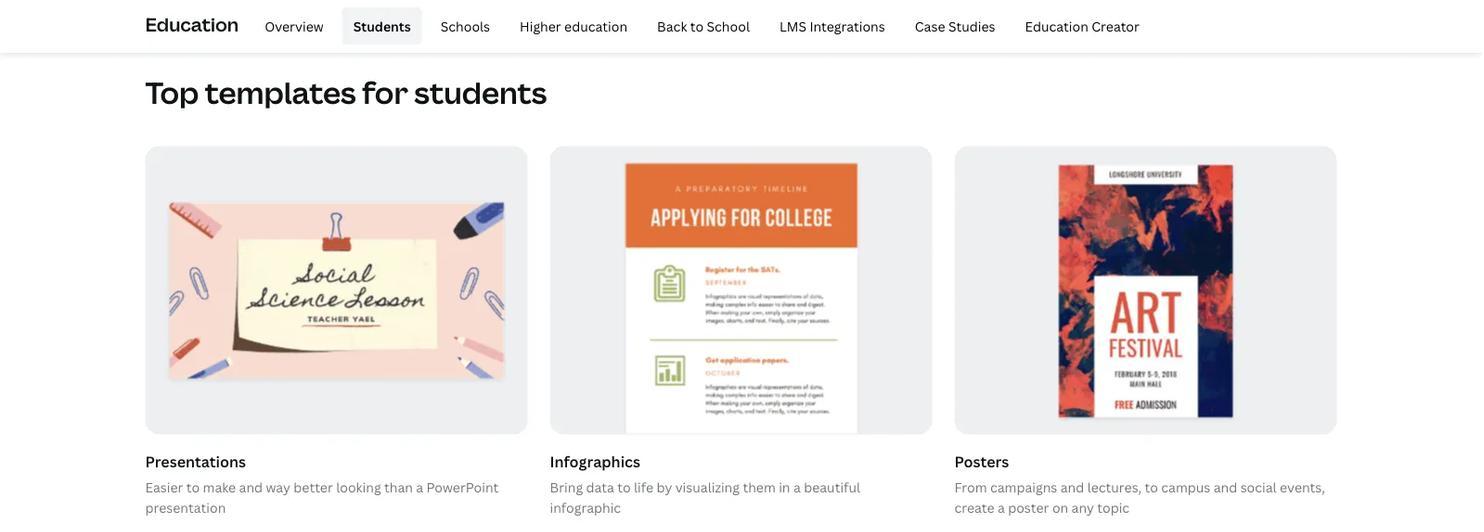 Task type: vqa. For each thing, say whether or not it's contained in the screenshot.
4
no



Task type: locate. For each thing, give the bounding box(es) containing it.
menu bar containing overview
[[246, 7, 1151, 45]]

bring
[[550, 479, 583, 496]]

2 horizontal spatial a
[[998, 499, 1005, 517]]

1 horizontal spatial and
[[1061, 479, 1085, 496]]

a
[[416, 479, 424, 496], [794, 479, 801, 496], [998, 499, 1005, 517]]

topic
[[1098, 499, 1130, 517]]

better
[[294, 479, 333, 496]]

on
[[1053, 499, 1069, 517]]

case
[[915, 17, 946, 35]]

posters
[[955, 452, 1010, 472]]

a inside from campaigns and lectures, to campus and social events, create a poster on any topic
[[998, 499, 1005, 517]]

lms
[[780, 17, 807, 35]]

from
[[955, 479, 987, 496]]

a for presentations
[[416, 479, 424, 496]]

3 and from the left
[[1214, 479, 1238, 496]]

students
[[414, 72, 547, 112]]

education up top
[[145, 11, 239, 36]]

easier
[[145, 479, 183, 496]]

student poster image
[[956, 147, 1336, 434]]

any
[[1072, 499, 1095, 517]]

0 horizontal spatial and
[[239, 479, 263, 496]]

to left campus at the bottom right of the page
[[1145, 479, 1159, 496]]

infographic
[[550, 499, 621, 517]]

and up any
[[1061, 479, 1085, 496]]

a inside 'easier to make and way better looking than a powerpoint presentation'
[[416, 479, 424, 496]]

overview link
[[254, 7, 335, 45]]

education creator
[[1026, 17, 1140, 35]]

them
[[743, 479, 776, 496]]

than
[[384, 479, 413, 496]]

a right the in
[[794, 479, 801, 496]]

lms integrations link
[[769, 7, 897, 45]]

a for infographics
[[794, 479, 801, 496]]

back to school link
[[646, 7, 761, 45]]

education
[[145, 11, 239, 36], [1026, 17, 1089, 35]]

to
[[691, 17, 704, 35], [186, 479, 200, 496], [618, 479, 631, 496], [1145, 479, 1159, 496]]

to left life
[[618, 479, 631, 496]]

and left "way" at left bottom
[[239, 479, 263, 496]]

way
[[266, 479, 291, 496]]

2 and from the left
[[1061, 479, 1085, 496]]

overview
[[265, 17, 324, 35]]

campus
[[1162, 479, 1211, 496]]

to up presentation
[[186, 479, 200, 496]]

menu bar
[[246, 7, 1151, 45]]

top
[[145, 72, 199, 112]]

life
[[634, 479, 654, 496]]

a right than
[[416, 479, 424, 496]]

education creator link
[[1014, 7, 1151, 45]]

events,
[[1280, 479, 1326, 496]]

poster
[[1008, 499, 1050, 517]]

case studies
[[915, 17, 996, 35]]

0 horizontal spatial education
[[145, 11, 239, 36]]

a right create
[[998, 499, 1005, 517]]

a inside bring data to life by visualizing them in a beautiful infographic
[[794, 479, 801, 496]]

and
[[239, 479, 263, 496], [1061, 479, 1085, 496], [1214, 479, 1238, 496]]

bring data to life by visualizing them in a beautiful infographic
[[550, 479, 861, 517]]

education left creator
[[1026, 17, 1089, 35]]

lms integrations
[[780, 17, 886, 35]]

visualizing
[[676, 479, 740, 496]]

presentations
[[145, 452, 246, 472]]

0 horizontal spatial a
[[416, 479, 424, 496]]

and left social
[[1214, 479, 1238, 496]]

education for education
[[145, 11, 239, 36]]

1 and from the left
[[239, 479, 263, 496]]

students
[[353, 17, 411, 35]]

creator
[[1092, 17, 1140, 35]]

1 horizontal spatial education
[[1026, 17, 1089, 35]]

1 horizontal spatial a
[[794, 479, 801, 496]]

2 horizontal spatial and
[[1214, 479, 1238, 496]]



Task type: describe. For each thing, give the bounding box(es) containing it.
schools link
[[430, 7, 501, 45]]

higher
[[520, 17, 561, 35]]

school
[[707, 17, 750, 35]]

higher education
[[520, 17, 628, 35]]

education
[[565, 17, 628, 35]]

powerpoint
[[427, 479, 499, 496]]

top templates for students
[[145, 72, 547, 112]]

schools
[[441, 17, 490, 35]]

back
[[657, 17, 687, 35]]

presentation
[[145, 499, 226, 517]]

by
[[657, 479, 672, 496]]

social
[[1241, 479, 1277, 496]]

for
[[362, 72, 408, 112]]

campaigns
[[991, 479, 1058, 496]]

to inside from campaigns and lectures, to campus and social events, create a poster on any topic
[[1145, 479, 1159, 496]]

infographics
[[550, 452, 641, 472]]

higher education link
[[509, 7, 639, 45]]

to right back
[[691, 17, 704, 35]]

and inside 'easier to make and way better looking than a powerpoint presentation'
[[239, 479, 263, 496]]

easier to make and way better looking than a powerpoint presentation
[[145, 479, 499, 517]]

student presentation image
[[146, 147, 527, 434]]

studies
[[949, 17, 996, 35]]

make
[[203, 479, 236, 496]]

integrations
[[810, 17, 886, 35]]

looking
[[336, 479, 381, 496]]

students link
[[342, 7, 422, 45]]

create
[[955, 499, 995, 517]]

case studies link
[[904, 7, 1007, 45]]

student infographic image
[[551, 147, 932, 434]]

templates
[[205, 72, 356, 112]]

lectures,
[[1088, 479, 1142, 496]]

in
[[779, 479, 791, 496]]

data
[[586, 479, 615, 496]]

from campaigns and lectures, to campus and social events, create a poster on any topic
[[955, 479, 1326, 517]]

education for education creator
[[1026, 17, 1089, 35]]

to inside bring data to life by visualizing them in a beautiful infographic
[[618, 479, 631, 496]]

to inside 'easier to make and way better looking than a powerpoint presentation'
[[186, 479, 200, 496]]

beautiful
[[804, 479, 861, 496]]

back to school
[[657, 17, 750, 35]]



